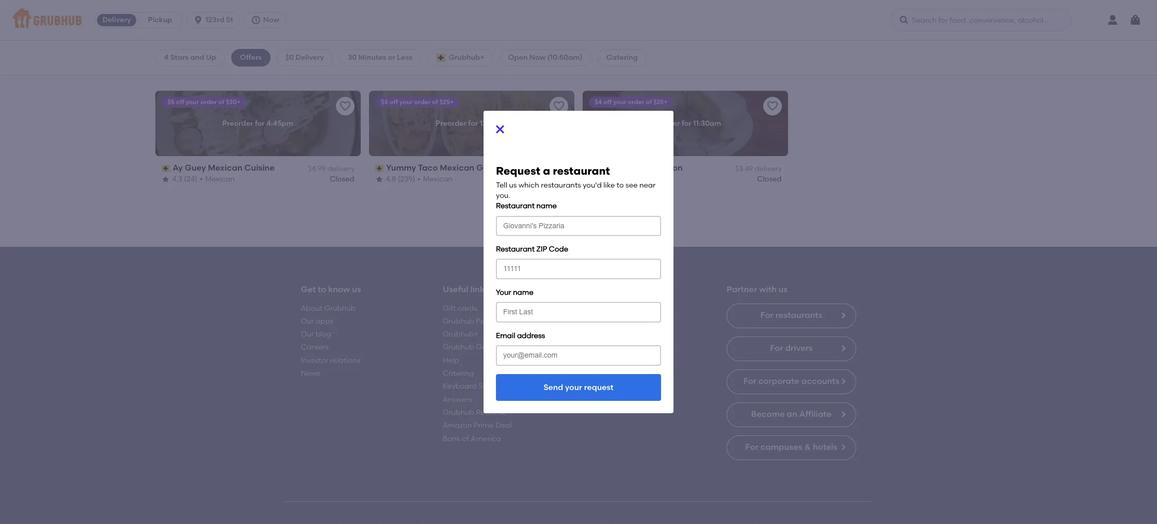 Task type: vqa. For each thing, say whether or not it's contained in the screenshot.


Task type: describe. For each thing, give the bounding box(es) containing it.
3.7 (13)
[[600, 175, 623, 184]]

suggest a new restaurant for grubhub
[[512, 233, 645, 242]]

taco for yummy
[[418, 163, 438, 173]]

delivery inside button
[[102, 15, 131, 24]]

$8.49 delivery
[[522, 48, 568, 57]]

$4
[[595, 99, 602, 106]]

$5.99 delivery
[[521, 165, 568, 173]]

youtube
[[585, 343, 615, 352]]

$30+
[[226, 99, 241, 106]]

homemade taqueria - bellerose
[[386, 47, 517, 57]]

for drivers link
[[727, 337, 856, 362]]

with
[[759, 285, 777, 295]]

$0 delivery
[[285, 53, 324, 62]]

st
[[226, 15, 233, 24]]

grubhub down grubhub+ link
[[443, 343, 474, 352]]

for campuses & hotels
[[745, 443, 837, 453]]

12:15pm for la tiendita taqueria nyc
[[266, 3, 294, 11]]

delivery for nyc
[[327, 48, 355, 57]]

links
[[470, 285, 488, 295]]

save this restaurant image for ay guey mexican cuisine
[[339, 100, 351, 113]]

star icon image for taqueria revolucion
[[589, 176, 597, 184]]

• mexican for yummy taco mexican grill
[[418, 175, 453, 184]]

30
[[348, 53, 357, 62]]

amazon
[[443, 422, 472, 431]]

3 save this restaurant button from the left
[[763, 97, 782, 116]]

ay guey mexican cuisine
[[173, 163, 275, 173]]

tell
[[496, 181, 507, 190]]

grubhub inside suggest a new restaurant for grubhub button
[[614, 233, 645, 242]]

subscription pass image for taqueria revolucion
[[589, 165, 598, 172]]

bank
[[443, 435, 460, 444]]

preorder for 4:45pm
[[223, 119, 294, 128]]

• for ay guey mexican cuisine
[[200, 175, 203, 184]]

taqueria revolucion
[[600, 163, 683, 173]]

taqueria up (135) in the top of the page
[[600, 47, 636, 57]]

mexican for 4.3 (24)
[[206, 175, 235, 184]]

help
[[443, 357, 459, 365]]

deal
[[496, 422, 512, 431]]

news
[[301, 370, 320, 378]]

or
[[388, 53, 395, 62]]

main navigation navigation
[[0, 0, 1157, 41]]

suggest a new restaurant for grubhub button
[[507, 229, 650, 247]]

2 horizontal spatial svg image
[[1129, 14, 1142, 26]]

2 horizontal spatial us
[[779, 285, 788, 295]]

delivery button
[[95, 12, 138, 28]]

order for revolucion
[[628, 99, 645, 106]]

pickup button
[[138, 12, 182, 28]]

your name
[[496, 289, 533, 297]]

123rd st button
[[186, 12, 244, 28]]

for for la tiendita taqueria nyc
[[255, 3, 265, 11]]

grubhub down "gift cards" link
[[443, 317, 474, 326]]

11:30am
[[693, 119, 721, 128]]

your
[[496, 289, 511, 297]]

stars
[[170, 53, 189, 62]]

of for guey
[[219, 99, 225, 106]]

an
[[787, 410, 797, 420]]

$5 for ay
[[168, 99, 175, 106]]

off for ay
[[176, 99, 184, 106]]

partner with us
[[727, 285, 788, 295]]

restaurant inside request a restaurant tell us which restaurants you'd like to see near you.
[[553, 164, 610, 177]]

4
[[164, 53, 169, 62]]

for left sat
[[885, 3, 894, 11]]

grubhub down answers link
[[443, 409, 474, 417]]

at
[[910, 3, 918, 11]]

for restaurants
[[760, 311, 822, 321]]

suggest
[[512, 233, 540, 242]]

(13)
[[611, 175, 623, 184]]

keyboard
[[443, 383, 477, 391]]

up
[[206, 53, 216, 62]]

zip
[[536, 245, 547, 254]]

useful links
[[443, 285, 488, 295]]

your right send
[[565, 383, 582, 393]]

delivery right '$3.49'
[[755, 165, 782, 173]]

0 horizontal spatial us
[[352, 285, 361, 295]]

for for yummy taco mexican grill
[[469, 119, 478, 128]]

restaurants inside request a restaurant tell us which restaurants you'd like to see near you.
[[541, 181, 581, 190]]

-
[[474, 47, 478, 57]]

for for ay guey mexican cuisine
[[255, 119, 265, 128]]

subscription pass image for yummy taco mexican grill
[[375, 165, 384, 172]]

of for taco
[[432, 99, 438, 106]]

don't see what you're looking for?
[[520, 219, 637, 227]]

preorder for sat at 4:45pm
[[852, 3, 946, 11]]

for for for restaurants
[[760, 311, 774, 321]]

(10:50am)
[[547, 53, 582, 62]]

us inside request a restaurant tell us which restaurants you'd like to see near you.
[[509, 181, 517, 190]]

like
[[603, 181, 615, 190]]

keyboard shortcuts link
[[443, 383, 512, 391]]

for for for corporate accounts
[[743, 377, 756, 387]]

become an affiliate link
[[727, 403, 856, 428]]

$25+ for taco
[[440, 99, 454, 106]]

for corporate accounts link
[[727, 370, 856, 395]]

preorder for yummy taco mexican grill
[[436, 119, 467, 128]]

5.0
[[172, 58, 183, 67]]

for for taqueria revolucion
[[682, 119, 692, 128]]

off for yummy
[[390, 99, 398, 106]]

corporate
[[758, 377, 799, 387]]

to inside request a restaurant tell us which restaurants you'd like to see near you.
[[617, 181, 624, 190]]

careers
[[301, 343, 329, 352]]

restaurant name
[[496, 202, 557, 211]]

guarantee
[[476, 343, 514, 352]]

of inside gift cards grubhub perks grubhub+ grubhub guarantee help catering keyboard shortcuts answers grubhub rewards amazon prime deal bank of america
[[462, 435, 469, 444]]

1 our from the top
[[301, 317, 314, 326]]

relations
[[330, 357, 360, 365]]

new
[[548, 233, 563, 242]]

twitter
[[585, 317, 608, 326]]

$3.49
[[735, 165, 753, 173]]

• for la tiendita taqueria nyc
[[205, 58, 208, 67]]

closed down $3.49 delivery
[[757, 175, 782, 184]]

delivery for bellerose
[[541, 48, 568, 57]]

mexican for 4.4 (516)
[[422, 58, 451, 67]]

request
[[496, 164, 540, 177]]

subscription pass image for homemade taqueria - bellerose
[[375, 48, 384, 56]]

$3.49 delivery
[[735, 165, 782, 173]]

about grubhub link
[[301, 304, 356, 313]]

homemade
[[386, 47, 434, 57]]

gift cards link
[[443, 304, 477, 313]]

• for yummy taco mexican grill
[[418, 175, 421, 184]]

save this restaurant button for grill
[[550, 97, 568, 116]]

grubhub+ inside gift cards grubhub perks grubhub+ grubhub guarantee help catering keyboard shortcuts answers grubhub rewards amazon prime deal bank of america
[[443, 330, 478, 339]]

subscription pass image for taqueria los güeros
[[589, 48, 598, 56]]

$4.99 delivery
[[308, 165, 355, 173]]

request a restaurant tell us which restaurants you'd like to see near you.
[[496, 164, 656, 200]]

get to know us
[[301, 285, 361, 295]]

answers link
[[443, 396, 472, 404]]

$25+ for revolucion
[[654, 99, 668, 106]]

address
[[517, 332, 545, 341]]

about
[[301, 304, 322, 313]]

mexican left grill
[[440, 163, 475, 173]]

hotels
[[813, 443, 837, 453]]

send
[[544, 383, 563, 393]]

Email address email field
[[496, 346, 661, 366]]

order for taco
[[414, 99, 431, 106]]

of for revolucion
[[646, 99, 652, 106]]

catering link
[[443, 370, 474, 378]]

order for guey
[[201, 99, 217, 106]]

youtube link
[[585, 343, 615, 352]]

4 stars and up
[[164, 53, 216, 62]]

your for ay
[[186, 99, 199, 106]]

• mexican for ay guey mexican cuisine
[[200, 175, 235, 184]]

near
[[639, 181, 656, 190]]

subscription pass image for la tiendita taqueria nyc
[[162, 48, 171, 56]]

preorder for la tiendita taqueria nyc
[[222, 3, 253, 11]]

Restaurant name text field
[[496, 216, 661, 236]]

closed for cuisine
[[330, 175, 355, 184]]

1 vertical spatial restaurants
[[776, 311, 822, 321]]

save this restaurant image
[[553, 100, 565, 113]]



Task type: locate. For each thing, give the bounding box(es) containing it.
restaurants up 'drivers'
[[776, 311, 822, 321]]

0 vertical spatial preorder for 12:15pm
[[222, 3, 294, 11]]

subscription pass image left yummy
[[375, 165, 384, 172]]

offers
[[240, 53, 262, 62]]

catering left los on the top right
[[606, 53, 638, 62]]

0 horizontal spatial svg image
[[193, 15, 203, 25]]

your down (516)
[[400, 99, 413, 106]]

1 horizontal spatial save this restaurant button
[[550, 97, 568, 116]]

0 vertical spatial taco
[[210, 58, 227, 67]]

• mexican down yummy taco mexican grill
[[418, 175, 453, 184]]

1 subscription pass image from the left
[[162, 165, 171, 172]]

0 horizontal spatial 12:15pm
[[266, 3, 294, 11]]

for down with on the bottom right of the page
[[760, 311, 774, 321]]

for up cuisine
[[255, 119, 265, 128]]

1 horizontal spatial see
[[626, 181, 638, 190]]

star icon image left 3.7
[[589, 176, 597, 184]]

0 horizontal spatial order
[[201, 99, 217, 106]]

0 vertical spatial to
[[617, 181, 624, 190]]

to right like
[[617, 181, 624, 190]]

see right (13)
[[626, 181, 638, 190]]

0 horizontal spatial svg image
[[494, 124, 506, 136]]

now right the open
[[529, 53, 546, 62]]

yummy
[[386, 163, 416, 173]]

2 $5 from the left
[[381, 99, 388, 106]]

of left $30+
[[219, 99, 225, 106]]

1 horizontal spatial $25+
[[654, 99, 668, 106]]

rewards
[[476, 409, 506, 417]]

svg image inside now button
[[251, 15, 261, 25]]

0 horizontal spatial preorder for 12:15pm
[[222, 3, 294, 11]]

1 horizontal spatial restaurants
[[776, 311, 822, 321]]

code
[[549, 245, 568, 254]]

0 horizontal spatial delivery
[[102, 15, 131, 24]]

1 save this restaurant image from the left
[[339, 100, 351, 113]]

grubhub perks link
[[443, 317, 495, 326]]

0 vertical spatial restaurant
[[553, 164, 610, 177]]

• mexican down taqueria revolucion
[[626, 175, 660, 184]]

off for taqueria
[[604, 99, 612, 106]]

mexican for 3.7 (13)
[[631, 175, 660, 184]]

1 horizontal spatial $5
[[381, 99, 388, 106]]

for left 'drivers'
[[770, 344, 783, 354]]

preorder for taqueria revolucion
[[649, 119, 680, 128]]

preorder for 12:15pm up now button
[[222, 3, 294, 11]]

$25+ up preorder for 11:30am
[[654, 99, 668, 106]]

what
[[554, 219, 572, 227]]

4.8
[[386, 175, 396, 184]]

bellerose
[[480, 47, 517, 57]]

1 restaurant from the top
[[496, 202, 535, 211]]

• right (13)
[[626, 175, 628, 184]]

svg image
[[1129, 14, 1142, 26], [899, 15, 909, 25], [494, 124, 506, 136]]

2 save this restaurant image from the left
[[766, 100, 779, 113]]

• mexican
[[417, 58, 451, 67], [630, 58, 665, 67], [200, 175, 235, 184], [418, 175, 453, 184], [626, 175, 660, 184]]

2 horizontal spatial order
[[628, 99, 645, 106]]

0 horizontal spatial save this restaurant button
[[336, 97, 355, 116]]

preorder for 12:15pm for taqueria
[[222, 3, 294, 11]]

preorder for 12:15pm
[[222, 3, 294, 11], [436, 119, 508, 128]]

for
[[255, 3, 265, 11], [885, 3, 894, 11], [255, 119, 265, 128], [469, 119, 478, 128], [682, 119, 692, 128], [603, 233, 612, 242]]

1 horizontal spatial now
[[529, 53, 546, 62]]

1 horizontal spatial taco
[[418, 163, 438, 173]]

save this restaurant button for cuisine
[[336, 97, 355, 116]]

off down 5.0
[[176, 99, 184, 106]]

for drivers
[[770, 344, 813, 354]]

closed for nyc
[[330, 58, 355, 67]]

0 horizontal spatial to
[[318, 285, 326, 295]]

of up preorder for 11:30am
[[646, 99, 652, 106]]

&
[[804, 443, 811, 453]]

a right $5.99
[[543, 164, 550, 177]]

a
[[543, 164, 550, 177], [542, 233, 547, 242]]

mexican down yummy taco mexican grill
[[423, 175, 453, 184]]

name up what
[[536, 202, 557, 211]]

taqueria up (13)
[[600, 163, 636, 173]]

svg image inside 123rd st button
[[193, 15, 203, 25]]

• right (516)
[[417, 58, 419, 67]]

delivery right $0
[[296, 53, 324, 62]]

for
[[760, 311, 774, 321], [770, 344, 783, 354], [743, 377, 756, 387], [745, 443, 758, 453]]

now inside button
[[263, 15, 279, 24]]

• right (135) in the top of the page
[[630, 58, 633, 67]]

1 vertical spatial now
[[529, 53, 546, 62]]

taqueria los güeros link
[[589, 46, 782, 58]]

1 vertical spatial preorder for 12:15pm
[[436, 119, 508, 128]]

closed down $5.99 delivery
[[544, 175, 568, 184]]

1 off from the left
[[176, 99, 184, 106]]

name for your name
[[513, 289, 533, 297]]

us right tell
[[509, 181, 517, 190]]

prime
[[474, 422, 494, 431]]

• mexican down homemade taqueria - bellerose
[[417, 58, 451, 67]]

2 order from the left
[[414, 99, 431, 106]]

0 horizontal spatial taco
[[210, 58, 227, 67]]

star icon image for yummy taco mexican grill
[[375, 176, 383, 184]]

Your name text field
[[496, 303, 661, 323]]

1 vertical spatial our
[[301, 330, 314, 339]]

0 vertical spatial 12:15pm
[[266, 3, 294, 11]]

3.7
[[600, 175, 609, 184]]

delivery for cuisine
[[327, 165, 355, 173]]

mexican for 4.5 (135)
[[636, 58, 665, 67]]

our down about
[[301, 317, 314, 326]]

• right (239)
[[418, 175, 421, 184]]

30 minutes or less
[[348, 53, 412, 62]]

$8.49
[[522, 48, 539, 57]]

1 vertical spatial grubhub+
[[443, 330, 478, 339]]

mexican right guey
[[208, 163, 243, 173]]

•
[[205, 58, 208, 67], [417, 58, 419, 67], [630, 58, 633, 67], [200, 175, 203, 184], [418, 175, 421, 184], [626, 175, 628, 184]]

your for yummy
[[400, 99, 413, 106]]

see inside request a restaurant tell us which restaurants you'd like to see near you.
[[626, 181, 638, 190]]

delivery right $5.99
[[541, 165, 568, 173]]

delivery for grill
[[541, 165, 568, 173]]

name
[[536, 202, 557, 211], [513, 289, 533, 297]]

0 vertical spatial our
[[301, 317, 314, 326]]

star icon image for homemade taqueria - bellerose
[[375, 59, 383, 67]]

preorder down $5 off your order of $25+
[[436, 119, 467, 128]]

email
[[496, 332, 515, 341]]

2 save this restaurant button from the left
[[550, 97, 568, 116]]

you'd
[[583, 181, 602, 190]]

Restaurant ZIP Code telephone field
[[496, 259, 661, 280]]

star icon image left 5.0
[[162, 59, 170, 67]]

preorder left sat
[[852, 3, 883, 11]]

taqueria
[[220, 47, 257, 57], [436, 47, 472, 57], [600, 47, 636, 57], [600, 163, 636, 173]]

1 horizontal spatial delivery
[[296, 53, 324, 62]]

your right $4
[[613, 99, 627, 106]]

2 restaurant from the top
[[496, 245, 535, 254]]

subscription pass image
[[162, 165, 171, 172], [375, 165, 384, 172]]

• right '(24)'
[[200, 175, 203, 184]]

affiliate
[[799, 410, 832, 420]]

3 off from the left
[[604, 99, 612, 106]]

closed for bellerose
[[544, 58, 568, 67]]

investor
[[301, 357, 328, 365]]

see left what
[[541, 219, 553, 227]]

4:45pm
[[919, 3, 946, 11], [267, 119, 294, 128]]

svg image left the 123rd
[[193, 15, 203, 25]]

restaurant down the you're
[[565, 233, 601, 242]]

0 vertical spatial grubhub+
[[449, 53, 484, 62]]

• mexican down ay guey mexican cuisine
[[200, 175, 235, 184]]

1 vertical spatial catering
[[443, 370, 474, 378]]

• mexican down los on the top right
[[630, 58, 665, 67]]

1 vertical spatial restaurant
[[565, 233, 601, 242]]

$0
[[285, 53, 294, 62]]

preorder for 12:15pm up grill
[[436, 119, 508, 128]]

star icon image left 4.8
[[375, 176, 383, 184]]

off right $4
[[604, 99, 612, 106]]

which
[[519, 181, 539, 190]]

1 horizontal spatial save this restaurant image
[[766, 100, 779, 113]]

0 vertical spatial 4:45pm
[[919, 3, 946, 11]]

for left 11:30am
[[682, 119, 692, 128]]

become an affiliate
[[751, 410, 832, 420]]

3 order from the left
[[628, 99, 645, 106]]

0 horizontal spatial $5
[[168, 99, 175, 106]]

$5 for yummy
[[381, 99, 388, 106]]

5.0 (323)
[[172, 58, 202, 67]]

save this restaurant image
[[339, 100, 351, 113], [766, 100, 779, 113]]

you're
[[574, 219, 595, 227]]

1 vertical spatial a
[[542, 233, 547, 242]]

shortcuts
[[478, 383, 512, 391]]

12:15pm up grill
[[480, 119, 508, 128]]

subscription pass image left ay
[[162, 165, 171, 172]]

catering inside gift cards grubhub perks grubhub+ grubhub guarantee help catering keyboard shortcuts answers grubhub rewards amazon prime deal bank of america
[[443, 370, 474, 378]]

taqueria left -
[[436, 47, 472, 57]]

0 vertical spatial a
[[543, 164, 550, 177]]

our up careers link
[[301, 330, 314, 339]]

grubhub plus flag logo image
[[436, 54, 447, 62]]

1 save this restaurant button from the left
[[336, 97, 355, 116]]

$25+ down grubhub plus flag logo
[[440, 99, 454, 106]]

grubhub inside about grubhub our apps our blog careers investor relations news
[[324, 304, 356, 313]]

save this restaurant image for taqueria revolucion
[[766, 100, 779, 113]]

of down grubhub plus flag logo
[[432, 99, 438, 106]]

0 horizontal spatial now
[[263, 15, 279, 24]]

become
[[751, 410, 785, 420]]

• taco
[[205, 58, 227, 67]]

name right your
[[513, 289, 533, 297]]

• mexican for homemade taqueria - bellerose
[[417, 58, 451, 67]]

star icon image left 4.3
[[162, 176, 170, 184]]

svg image for now
[[251, 15, 261, 25]]

don't
[[520, 219, 539, 227]]

0 horizontal spatial $25+
[[440, 99, 454, 106]]

know
[[328, 285, 350, 295]]

4.5
[[600, 58, 610, 67]]

mexican
[[422, 58, 451, 67], [636, 58, 665, 67], [208, 163, 243, 173], [440, 163, 475, 173], [206, 175, 235, 184], [423, 175, 453, 184], [631, 175, 660, 184]]

2 horizontal spatial off
[[604, 99, 612, 106]]

for for for drivers
[[770, 344, 783, 354]]

closed
[[330, 58, 355, 67], [544, 58, 568, 67], [330, 175, 355, 184], [544, 175, 568, 184], [757, 175, 782, 184]]

your for taqueria
[[613, 99, 627, 106]]

• for homemade taqueria - bellerose
[[417, 58, 419, 67]]

subscription pass image for ay guey mexican cuisine
[[162, 165, 171, 172]]

1 vertical spatial restaurant
[[496, 245, 535, 254]]

0 horizontal spatial 4:45pm
[[267, 119, 294, 128]]

subscription pass image right (10:50am)
[[589, 48, 598, 56]]

1 vertical spatial delivery
[[296, 53, 324, 62]]

gift
[[443, 304, 456, 313]]

0 vertical spatial restaurants
[[541, 181, 581, 190]]

closed down $5.49 delivery
[[330, 58, 355, 67]]

$4.99
[[308, 165, 326, 173]]

svg image
[[193, 15, 203, 25], [251, 15, 261, 25]]

0 vertical spatial catering
[[606, 53, 638, 62]]

12:15pm up now button
[[266, 3, 294, 11]]

grubhub down know
[[324, 304, 356, 313]]

restaurant for restaurant zip code
[[496, 245, 535, 254]]

for left corporate
[[743, 377, 756, 387]]

star icon image for la tiendita taqueria nyc
[[162, 59, 170, 67]]

for up now button
[[255, 3, 265, 11]]

a inside request a restaurant tell us which restaurants you'd like to see near you.
[[543, 164, 550, 177]]

a left the new
[[542, 233, 547, 242]]

svg image right "st"
[[251, 15, 261, 25]]

1 vertical spatial name
[[513, 289, 533, 297]]

closed down $8.49 delivery
[[544, 58, 568, 67]]

preorder for ay guey mexican cuisine
[[223, 119, 253, 128]]

1 svg image from the left
[[193, 15, 203, 25]]

0 vertical spatial now
[[263, 15, 279, 24]]

you.
[[496, 191, 510, 200]]

preorder for 11:30am
[[649, 119, 721, 128]]

1 $25+ from the left
[[440, 99, 454, 106]]

taco down "la tiendita taqueria nyc"
[[210, 58, 227, 67]]

1 vertical spatial 4:45pm
[[267, 119, 294, 128]]

4.5 (135)
[[600, 58, 628, 67]]

taco for •
[[210, 58, 227, 67]]

1 horizontal spatial us
[[509, 181, 517, 190]]

name for restaurant name
[[536, 202, 557, 211]]

subscription pass image up you'd
[[589, 165, 598, 172]]

request
[[584, 383, 614, 393]]

0 horizontal spatial see
[[541, 219, 553, 227]]

1 horizontal spatial catering
[[606, 53, 638, 62]]

1 vertical spatial see
[[541, 219, 553, 227]]

restaurant down you.
[[496, 202, 535, 211]]

mexican down homemade taqueria - bellerose
[[422, 58, 451, 67]]

2 our from the top
[[301, 330, 314, 339]]

• for taqueria revolucion
[[626, 175, 628, 184]]

of right bank
[[462, 435, 469, 444]]

us right with on the bottom right of the page
[[779, 285, 788, 295]]

open
[[508, 53, 528, 62]]

$5 off your order of $30+
[[168, 99, 241, 106]]

1 horizontal spatial off
[[390, 99, 398, 106]]

star icon image for ay guey mexican cuisine
[[162, 176, 170, 184]]

0 horizontal spatial catering
[[443, 370, 474, 378]]

0 vertical spatial see
[[626, 181, 638, 190]]

los
[[638, 47, 652, 57]]

0 horizontal spatial off
[[176, 99, 184, 106]]

grubhub+ right grubhub plus flag logo
[[449, 53, 484, 62]]

1 horizontal spatial svg image
[[899, 15, 909, 25]]

grubhub+ down the grubhub perks link
[[443, 330, 478, 339]]

delivery left pickup
[[102, 15, 131, 24]]

2 svg image from the left
[[251, 15, 261, 25]]

help link
[[443, 357, 459, 365]]

sat
[[896, 3, 908, 11]]

twitter link
[[585, 317, 608, 326]]

1 horizontal spatial subscription pass image
[[375, 165, 384, 172]]

news link
[[301, 370, 320, 378]]

ay
[[173, 163, 183, 173]]

subscription pass image inside taqueria los güeros link
[[589, 48, 598, 56]]

4:45pm up cuisine
[[267, 119, 294, 128]]

$5 down 5.0
[[168, 99, 175, 106]]

restaurants
[[541, 181, 581, 190], [776, 311, 822, 321]]

1 order from the left
[[201, 99, 217, 106]]

1 horizontal spatial preorder for 12:15pm
[[436, 119, 508, 128]]

star icon image
[[162, 59, 170, 67], [375, 59, 383, 67], [589, 59, 597, 67], [162, 176, 170, 184], [375, 176, 383, 184], [589, 176, 597, 184]]

2 off from the left
[[390, 99, 398, 106]]

us right know
[[352, 285, 361, 295]]

• mexican for taqueria revolucion
[[626, 175, 660, 184]]

subscription pass image
[[162, 48, 171, 56], [375, 48, 384, 56], [589, 48, 598, 56], [589, 165, 598, 172]]

1 $5 from the left
[[168, 99, 175, 106]]

güeros
[[654, 47, 683, 57]]

a for new
[[542, 233, 547, 242]]

delivery right $4.99
[[327, 165, 355, 173]]

grubhub guarantee link
[[443, 343, 514, 352]]

2 subscription pass image from the left
[[375, 165, 384, 172]]

1 vertical spatial 12:15pm
[[480, 119, 508, 128]]

for inside button
[[603, 233, 612, 242]]

0 vertical spatial restaurant
[[496, 202, 535, 211]]

for down looking
[[603, 233, 612, 242]]

a inside button
[[542, 233, 547, 242]]

svg image for 123rd st
[[193, 15, 203, 25]]

delivery right $8.49
[[541, 48, 568, 57]]

2 $25+ from the left
[[654, 99, 668, 106]]

1 horizontal spatial svg image
[[251, 15, 261, 25]]

$5
[[168, 99, 175, 106], [381, 99, 388, 106]]

0 horizontal spatial save this restaurant image
[[339, 100, 351, 113]]

delivery
[[327, 48, 355, 57], [541, 48, 568, 57], [327, 165, 355, 173], [541, 165, 568, 173], [755, 165, 782, 173]]

star icon image left 4.5
[[589, 59, 597, 67]]

restaurant up you'd
[[553, 164, 610, 177]]

4.8 (239)
[[386, 175, 415, 184]]

minutes
[[358, 53, 386, 62]]

see
[[626, 181, 638, 190], [541, 219, 553, 227]]

$5 off your order of $25+
[[381, 99, 454, 106]]

2 horizontal spatial save this restaurant button
[[763, 97, 782, 116]]

1 horizontal spatial 12:15pm
[[480, 119, 508, 128]]

for left campuses
[[745, 443, 758, 453]]

4.3
[[172, 175, 183, 184]]

restaurant for restaurant name
[[496, 202, 535, 211]]

1 horizontal spatial to
[[617, 181, 624, 190]]

0 vertical spatial name
[[536, 202, 557, 211]]

for campuses & hotels link
[[727, 436, 856, 461]]

0 horizontal spatial restaurants
[[541, 181, 581, 190]]

taqueria up • taco
[[220, 47, 257, 57]]

open now (10:50am)
[[508, 53, 582, 62]]

0 vertical spatial delivery
[[102, 15, 131, 24]]

1 vertical spatial to
[[318, 285, 326, 295]]

taco right yummy
[[418, 163, 438, 173]]

mexican for 4.8 (239)
[[423, 175, 453, 184]]

1 vertical spatial taco
[[418, 163, 438, 173]]

pickup
[[148, 15, 172, 24]]

0 horizontal spatial subscription pass image
[[162, 165, 171, 172]]

1 horizontal spatial order
[[414, 99, 431, 106]]

star icon image left 4.4
[[375, 59, 383, 67]]

closed for grill
[[544, 175, 568, 184]]

preorder up "st"
[[222, 3, 253, 11]]

1 horizontal spatial name
[[536, 202, 557, 211]]

subscription pass image left or
[[375, 48, 384, 56]]

restaurant inside suggest a new restaurant for grubhub button
[[565, 233, 601, 242]]

for for for campuses & hotels
[[745, 443, 758, 453]]

delivery
[[102, 15, 131, 24], [296, 53, 324, 62]]

mexican down los on the top right
[[636, 58, 665, 67]]

1 horizontal spatial 4:45pm
[[919, 3, 946, 11]]

12:15pm for yummy taco mexican grill
[[480, 119, 508, 128]]

subscription pass image left la
[[162, 48, 171, 56]]

preorder for 12:15pm for mexican
[[436, 119, 508, 128]]

to right get
[[318, 285, 326, 295]]

0 horizontal spatial name
[[513, 289, 533, 297]]

grubhub down for?
[[614, 233, 645, 242]]

$5 down 4.4
[[381, 99, 388, 106]]

a for restaurant
[[543, 164, 550, 177]]



